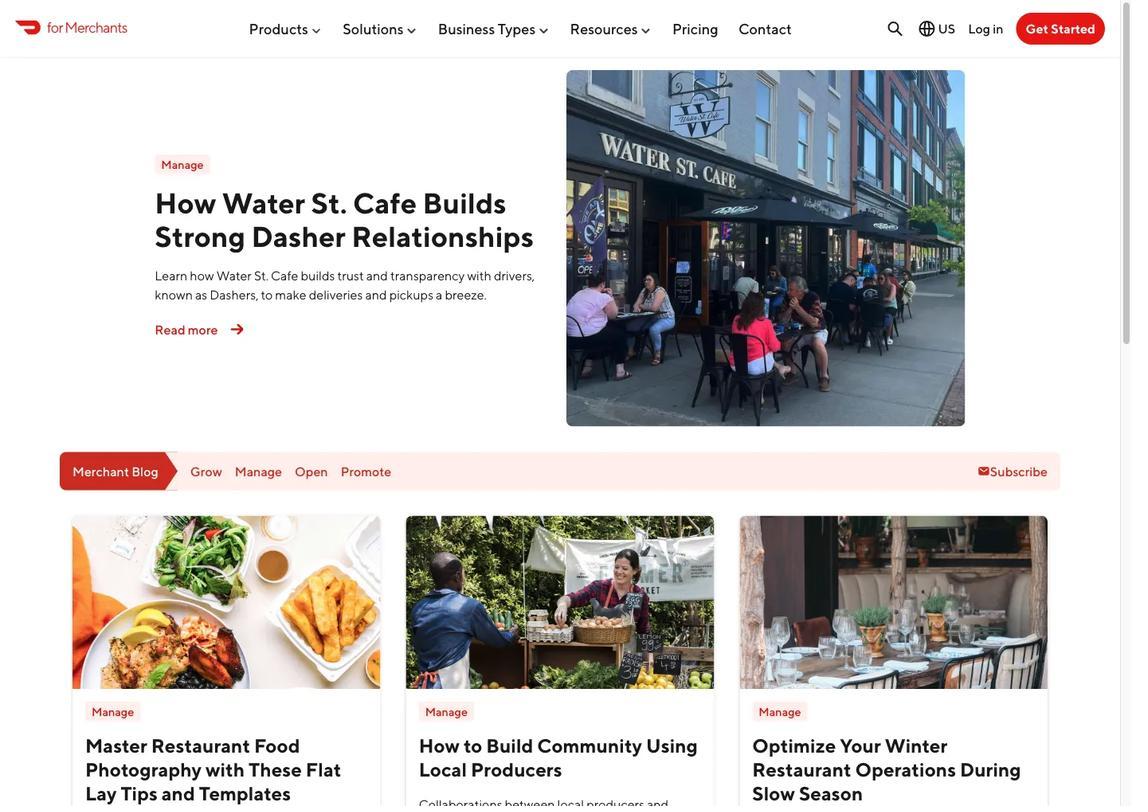 Task type: vqa. For each thing, say whether or not it's contained in the screenshot.
topmost have
no



Task type: locate. For each thing, give the bounding box(es) containing it.
1 vertical spatial and
[[365, 287, 387, 302]]

manage for master
[[92, 705, 134, 719]]

restaurant up photography
[[151, 735, 250, 758]]

business
[[438, 20, 495, 37]]

dashers,
[[210, 287, 259, 302]]

known
[[155, 287, 193, 302]]

producers
[[471, 759, 563, 782]]

how for strong
[[155, 186, 216, 220]]

builds
[[301, 268, 335, 283]]

cafe up make
[[271, 268, 299, 283]]

photography
[[85, 759, 202, 782]]

how water st. cafe builds strong dasher relationships link
[[155, 186, 534, 253]]

st. up the dashers,
[[254, 268, 269, 283]]

1 vertical spatial to
[[464, 735, 483, 758]]

manage up optimize
[[759, 705, 802, 719]]

master restaurant food photography with these flat lay tips and templates
[[85, 735, 342, 806]]

1 horizontal spatial restaurant
[[753, 759, 852, 782]]

1 horizontal spatial how
[[419, 735, 460, 758]]

0 horizontal spatial st.
[[254, 268, 269, 283]]

how up local
[[419, 735, 460, 758]]

0 vertical spatial with
[[468, 268, 492, 283]]

manage link up optimize
[[753, 702, 808, 722]]

exterior of water st. cafe image
[[567, 70, 966, 427]]

how
[[155, 186, 216, 220], [419, 735, 460, 758]]

water
[[222, 186, 305, 220], [217, 268, 252, 283]]

grow link
[[190, 464, 222, 479]]

manage link right grow
[[235, 464, 282, 479]]

cafe
[[353, 186, 417, 220], [271, 268, 299, 283]]

optimize
[[753, 735, 837, 758]]

0 horizontal spatial restaurant
[[151, 735, 250, 758]]

log
[[969, 21, 991, 36]]

restaurant down optimize
[[753, 759, 852, 782]]

and right the trust
[[367, 268, 388, 283]]

manage link up local
[[419, 702, 474, 722]]

solutions link
[[343, 14, 418, 44]]

manage link up strong
[[155, 155, 210, 174]]

0 vertical spatial restaurant
[[151, 735, 250, 758]]

transparency
[[391, 268, 465, 283]]

community
[[538, 735, 643, 758]]

how
[[190, 268, 214, 283]]

operations
[[856, 759, 957, 782]]

0 vertical spatial water
[[222, 186, 305, 220]]

and
[[367, 268, 388, 283], [365, 287, 387, 302], [162, 783, 195, 806]]

how inside the how to build community using local producers
[[419, 735, 460, 758]]

st.
[[311, 186, 347, 220], [254, 268, 269, 283]]

1 horizontal spatial st.
[[311, 186, 347, 220]]

0 horizontal spatial how
[[155, 186, 216, 220]]

manage up master
[[92, 705, 134, 719]]

manage link for master
[[85, 702, 141, 722]]

log in link
[[969, 21, 1004, 36]]

cafe inside learn how water st. cafe builds trust and transparency with drivers, known as dashers, to make deliveries and pickups a breeze.
[[271, 268, 299, 283]]

relationships
[[352, 219, 534, 253]]

breeze.
[[445, 287, 487, 302]]

1 vertical spatial how
[[419, 735, 460, 758]]

merchant blog link
[[60, 453, 178, 491]]

1 vertical spatial with
[[206, 759, 245, 782]]

drivers,
[[494, 268, 535, 283]]

how for local
[[419, 735, 460, 758]]

to
[[261, 287, 273, 302], [464, 735, 483, 758]]

to inside the how to build community using local producers
[[464, 735, 483, 758]]

manage
[[161, 158, 204, 171], [235, 464, 282, 479], [92, 705, 134, 719], [425, 705, 468, 719], [759, 705, 802, 719]]

a
[[436, 287, 443, 302]]

to left make
[[261, 287, 273, 302]]

for
[[47, 19, 63, 36]]

and left pickups
[[365, 287, 387, 302]]

to inside learn how water st. cafe builds trust and transparency with drivers, known as dashers, to make deliveries and pickups a breeze.
[[261, 287, 273, 302]]

open
[[295, 464, 328, 479]]

learn how water st. cafe builds trust and transparency with drivers, known as dashers, to make deliveries and pickups a breeze.
[[155, 268, 535, 302]]

1 vertical spatial water
[[217, 268, 252, 283]]

and right tips at the bottom left
[[162, 783, 195, 806]]

merchants
[[65, 19, 127, 36]]

1 horizontal spatial to
[[464, 735, 483, 758]]

resources
[[570, 20, 638, 37]]

using
[[647, 735, 698, 758]]

with
[[468, 268, 492, 283], [206, 759, 245, 782]]

1 horizontal spatial cafe
[[353, 186, 417, 220]]

in
[[994, 21, 1004, 36]]

for merchants link
[[15, 17, 127, 38]]

0 vertical spatial to
[[261, 287, 273, 302]]

and inside master restaurant food photography with these flat lay tips and templates
[[162, 783, 195, 806]]

cafe left builds
[[353, 186, 417, 220]]

flat
[[306, 759, 342, 782]]

manage link
[[155, 155, 210, 174], [235, 464, 282, 479], [85, 702, 141, 722], [419, 702, 474, 722], [753, 702, 808, 722]]

with up templates
[[206, 759, 245, 782]]

deliveries
[[309, 287, 363, 302]]

st. up builds
[[311, 186, 347, 220]]

1 vertical spatial restaurant
[[753, 759, 852, 782]]

mx blog (us/ca/au/nz) - how to build community using local producers - farmers market image
[[406, 516, 715, 690]]

0 horizontal spatial to
[[261, 287, 273, 302]]

pricing
[[673, 20, 719, 37]]

with inside master restaurant food photography with these flat lay tips and templates
[[206, 759, 245, 782]]

promote link
[[341, 464, 392, 479]]

how up learn
[[155, 186, 216, 220]]

get
[[1026, 21, 1049, 36]]

restaurant
[[151, 735, 250, 758], [753, 759, 852, 782]]

how inside how water st. cafe builds strong dasher relationships
[[155, 186, 216, 220]]

manage up local
[[425, 705, 468, 719]]

1 vertical spatial cafe
[[271, 268, 299, 283]]

0 horizontal spatial with
[[206, 759, 245, 782]]

arrow right image
[[224, 317, 250, 342]]

0 vertical spatial st.
[[311, 186, 347, 220]]

manage link up master
[[85, 702, 141, 722]]

products
[[249, 20, 308, 37]]

1 vertical spatial st.
[[254, 268, 269, 283]]

builds
[[423, 186, 507, 220]]

winter
[[886, 735, 948, 758]]

email icon image
[[978, 465, 991, 478]]

with up "breeze."
[[468, 268, 492, 283]]

to left build
[[464, 735, 483, 758]]

0 vertical spatial how
[[155, 186, 216, 220]]

master
[[85, 735, 147, 758]]

0 vertical spatial cafe
[[353, 186, 417, 220]]

2 vertical spatial and
[[162, 783, 195, 806]]

dasher
[[252, 219, 346, 253]]

0 horizontal spatial cafe
[[271, 268, 299, 283]]

water inside learn how water st. cafe builds trust and transparency with drivers, known as dashers, to make deliveries and pickups a breeze.
[[217, 268, 252, 283]]

1 horizontal spatial with
[[468, 268, 492, 283]]

more
[[188, 322, 218, 337]]



Task type: describe. For each thing, give the bounding box(es) containing it.
us
[[939, 21, 956, 36]]

build
[[487, 735, 534, 758]]

strong
[[155, 219, 246, 253]]

lay
[[85, 783, 117, 806]]

read
[[155, 322, 185, 337]]

merchant
[[73, 464, 129, 479]]

trust
[[338, 268, 364, 283]]

st. inside how water st. cafe builds strong dasher relationships
[[311, 186, 347, 220]]

st. inside learn how water st. cafe builds trust and transparency with drivers, known as dashers, to make deliveries and pickups a breeze.
[[254, 268, 269, 283]]

manage up strong
[[161, 158, 204, 171]]

get started
[[1026, 21, 1096, 36]]

templates
[[199, 783, 291, 806]]

blog
[[132, 464, 159, 479]]

resources 1208x1080 preparing for winter v01.01 image
[[740, 516, 1048, 690]]

business types link
[[438, 14, 550, 44]]

mx blog - master restaurant food photography with these flat lay tips and templates - prepared meal on plate image
[[73, 516, 381, 690]]

manage for how
[[425, 705, 468, 719]]

how water st. cafe builds strong dasher relationships
[[155, 186, 534, 253]]

tips
[[121, 783, 158, 806]]

read more
[[155, 322, 218, 337]]

contact link
[[739, 14, 792, 44]]

water inside how water st. cafe builds strong dasher relationships
[[222, 186, 305, 220]]

business types
[[438, 20, 536, 37]]

0 vertical spatial and
[[367, 268, 388, 283]]

resources link
[[570, 14, 653, 44]]

slow
[[753, 783, 796, 806]]

food
[[254, 735, 300, 758]]

promote
[[341, 464, 392, 479]]

open link
[[295, 464, 328, 479]]

how to build community using local producers
[[419, 735, 698, 782]]

pickups
[[390, 287, 434, 302]]

grow
[[190, 464, 222, 479]]

contact
[[739, 20, 792, 37]]

restaurant inside optimize your winter restaurant operations during slow season
[[753, 759, 852, 782]]

types
[[498, 20, 536, 37]]

globe line image
[[918, 19, 937, 38]]

optimize your winter restaurant operations during slow season
[[753, 735, 1022, 806]]

solutions
[[343, 20, 404, 37]]

pricing link
[[673, 14, 719, 44]]

manage for optimize
[[759, 705, 802, 719]]

local
[[419, 759, 467, 782]]

for merchants
[[47, 19, 127, 36]]

season
[[800, 783, 864, 806]]

with inside learn how water st. cafe builds trust and transparency with drivers, known as dashers, to make deliveries and pickups a breeze.
[[468, 268, 492, 283]]

during
[[961, 759, 1022, 782]]

learn
[[155, 268, 188, 283]]

manage link for how
[[419, 702, 474, 722]]

log in
[[969, 21, 1004, 36]]

cafe inside how water st. cafe builds strong dasher relationships
[[353, 186, 417, 220]]

subscribe
[[991, 464, 1048, 479]]

get started button
[[1017, 13, 1106, 45]]

products link
[[249, 14, 323, 44]]

merchant blog
[[73, 464, 159, 479]]

manage link for optimize
[[753, 702, 808, 722]]

manage right grow
[[235, 464, 282, 479]]

started
[[1052, 21, 1096, 36]]

these
[[249, 759, 302, 782]]

as
[[195, 287, 207, 302]]

your
[[840, 735, 882, 758]]

restaurant inside master restaurant food photography with these flat lay tips and templates
[[151, 735, 250, 758]]

make
[[275, 287, 307, 302]]



